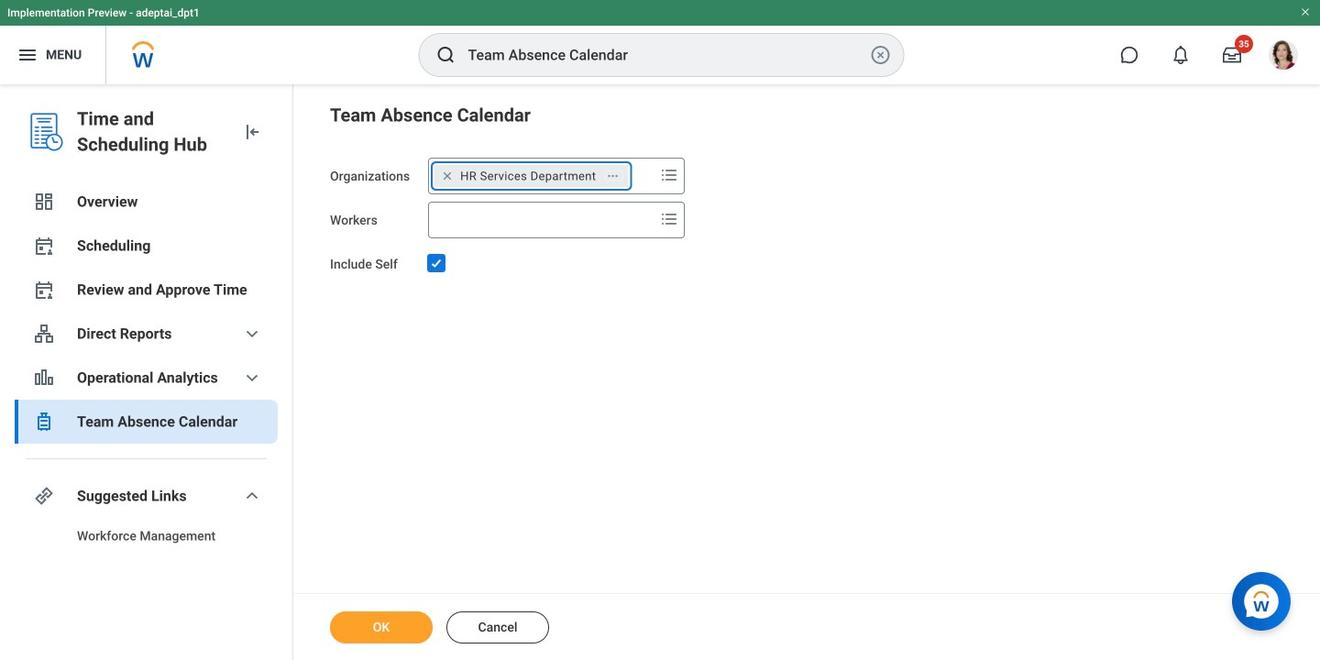 Task type: vqa. For each thing, say whether or not it's contained in the screenshot.
x circle image at the right of page
yes



Task type: describe. For each thing, give the bounding box(es) containing it.
chart image
[[33, 367, 55, 389]]

inbox large image
[[1224, 46, 1242, 64]]

view team image
[[33, 323, 55, 345]]

notifications large image
[[1172, 46, 1190, 64]]

search image
[[435, 44, 457, 66]]

chevron down small image
[[241, 485, 263, 507]]

1 prompts image from the top
[[659, 164, 681, 186]]

Search Workday  search field
[[468, 35, 866, 75]]

task timeoff image
[[33, 411, 55, 433]]

check small image
[[426, 252, 448, 274]]

transformation import image
[[241, 121, 263, 143]]



Task type: locate. For each thing, give the bounding box(es) containing it.
1 vertical spatial prompts image
[[659, 208, 681, 230]]

banner
[[0, 0, 1321, 84]]

profile logan mcneil image
[[1269, 40, 1299, 73]]

navigation pane region
[[0, 84, 293, 660]]

0 vertical spatial calendar user solid image
[[33, 235, 55, 257]]

Search field
[[429, 204, 655, 237]]

related actions image
[[607, 170, 619, 182]]

justify image
[[17, 44, 39, 66]]

x circle image
[[870, 44, 892, 66]]

time and scheduling hub element
[[77, 106, 227, 158]]

calendar user solid image up view team icon
[[33, 279, 55, 301]]

1 calendar user solid image from the top
[[33, 235, 55, 257]]

calendar user solid image down dashboard image
[[33, 235, 55, 257]]

prompts image
[[659, 164, 681, 186], [659, 208, 681, 230]]

calendar user solid image
[[33, 235, 55, 257], [33, 279, 55, 301]]

0 vertical spatial prompts image
[[659, 164, 681, 186]]

close environment banner image
[[1301, 6, 1312, 17]]

hr services department element
[[461, 168, 596, 184]]

2 prompts image from the top
[[659, 208, 681, 230]]

link image
[[33, 485, 55, 507]]

2 calendar user solid image from the top
[[33, 279, 55, 301]]

x small image
[[439, 167, 457, 185]]

hr services department, press delete to clear value. option
[[435, 165, 629, 187]]

dashboard image
[[33, 191, 55, 213]]

1 vertical spatial calendar user solid image
[[33, 279, 55, 301]]



